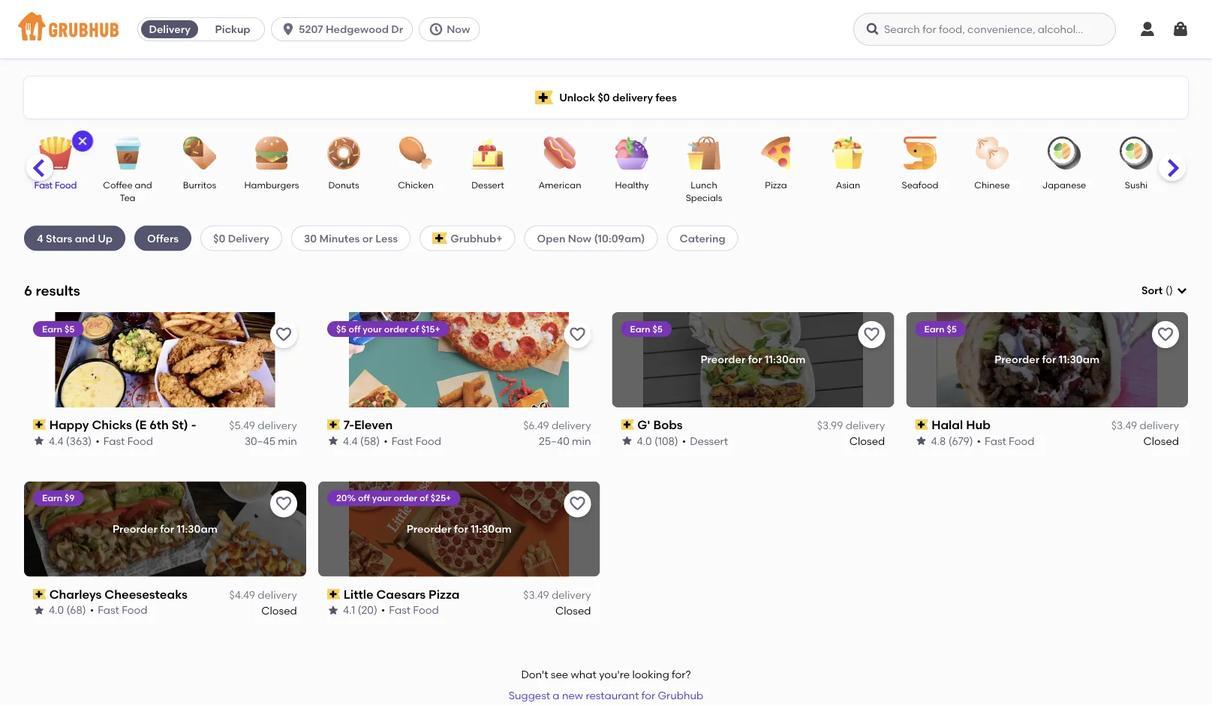 Task type: locate. For each thing, give the bounding box(es) containing it.
save this restaurant button for g' bobs
[[859, 321, 886, 348]]

food for happy chicks (e 6th st) -
[[127, 435, 153, 447]]

now inside now button
[[447, 23, 470, 36]]

-
[[191, 418, 196, 432]]

1 horizontal spatial min
[[572, 435, 591, 447]]

subscription pass image left the 'little'
[[327, 589, 340, 600]]

earn $5 for happy
[[42, 323, 75, 334]]

for for charleys cheesesteaks
[[160, 523, 174, 536]]

dessert down dessert 'image'
[[472, 179, 504, 190]]

0 horizontal spatial dessert
[[472, 179, 504, 190]]

open now (10:09am)
[[537, 232, 645, 245]]

• fast food
[[96, 435, 153, 447], [384, 435, 441, 447], [977, 435, 1035, 447], [90, 604, 148, 617], [381, 604, 439, 617]]

0 vertical spatial pizza
[[765, 179, 787, 190]]

11:30am for halal hub
[[1059, 353, 1100, 366]]

save this restaurant button for halal hub
[[1153, 321, 1180, 348]]

0 horizontal spatial grubhub plus flag logo image
[[433, 232, 448, 244]]

earn for halal hub
[[925, 323, 945, 334]]

$4.49
[[229, 589, 255, 602]]

chinese
[[975, 179, 1010, 190]]

4.0 left the (68)
[[49, 604, 64, 617]]

4.4 (58)
[[343, 435, 380, 447]]

fast for little caesars pizza
[[389, 604, 411, 617]]

your
[[363, 323, 382, 334], [372, 493, 391, 504]]

1 horizontal spatial and
[[135, 179, 152, 190]]

of for eleven
[[410, 323, 419, 334]]

preorder for bobs
[[701, 353, 746, 366]]

of
[[410, 323, 419, 334], [420, 493, 429, 504]]

0 horizontal spatial $3.49 delivery
[[524, 589, 591, 602]]

grubhub plus flag logo image for grubhub+
[[433, 232, 448, 244]]

grubhub plus flag logo image left grubhub+
[[433, 232, 448, 244]]

happy
[[49, 418, 89, 432]]

0 horizontal spatial min
[[278, 435, 297, 447]]

$5 off your order of $15+
[[336, 323, 440, 334]]

1 vertical spatial delivery
[[228, 232, 270, 245]]

4 $5 from the left
[[947, 323, 957, 334]]

• right (363)
[[96, 435, 100, 447]]

• fast food down charleys cheesesteaks
[[90, 604, 148, 617]]

off
[[349, 323, 361, 334], [358, 493, 370, 504]]

earn $9
[[42, 493, 75, 504]]

1 vertical spatial order
[[394, 493, 418, 504]]

grubhub plus flag logo image left unlock
[[536, 90, 554, 105]]

closed for g' bobs
[[850, 435, 886, 447]]

of left "$25+" on the bottom of the page
[[420, 493, 429, 504]]

• right (20)
[[381, 604, 385, 617]]

don't
[[521, 669, 549, 681]]

closed for halal hub
[[1144, 435, 1180, 447]]

• right (58)
[[384, 435, 388, 447]]

new
[[562, 690, 583, 703]]

min right 30–45 at the bottom left
[[278, 435, 297, 447]]

sushi image
[[1111, 137, 1163, 170]]

order left "$25+" on the bottom of the page
[[394, 493, 418, 504]]

save this restaurant button for happy chicks (e 6th st) -
[[270, 321, 297, 348]]

japanese
[[1043, 179, 1087, 190]]

donuts image
[[318, 137, 370, 170]]

of left $15+
[[410, 323, 419, 334]]

1 horizontal spatial subscription pass image
[[621, 420, 635, 430]]

$9
[[65, 493, 75, 504]]

fast down charleys cheesesteaks
[[98, 604, 119, 617]]

4.4 down happy
[[49, 435, 63, 447]]

2 subscription pass image from the left
[[621, 420, 635, 430]]

chinese image
[[966, 137, 1019, 170]]

3 $5 from the left
[[653, 323, 663, 334]]

now right open
[[568, 232, 592, 245]]

save this restaurant image for halal hub
[[1157, 326, 1175, 344]]

food
[[55, 179, 77, 190], [127, 435, 153, 447], [416, 435, 441, 447], [1009, 435, 1035, 447], [122, 604, 148, 617], [413, 604, 439, 617]]

1 horizontal spatial now
[[568, 232, 592, 245]]

30 minutes or less
[[304, 232, 398, 245]]

fast for charleys cheesesteaks
[[98, 604, 119, 617]]

and left the up
[[75, 232, 95, 245]]

(679)
[[949, 435, 973, 447]]

(e
[[135, 418, 147, 432]]

coffee and tea image
[[101, 137, 154, 170]]

happy chicks (e 6th st) -  logo image
[[24, 312, 306, 408]]

subscription pass image left g'
[[621, 420, 635, 430]]

4.0 down g'
[[637, 435, 652, 447]]

1 min from the left
[[278, 435, 297, 447]]

earn for happy chicks (e 6th st) -
[[42, 323, 62, 334]]

$3.49 for halal hub
[[1112, 419, 1138, 432]]

caesars
[[376, 587, 426, 602]]

burritos
[[183, 179, 216, 190]]

pizza right caesars
[[429, 587, 460, 602]]

1 horizontal spatial earn $5
[[630, 323, 663, 334]]

• fast food down eleven
[[384, 435, 441, 447]]

fast down fast food image
[[34, 179, 53, 190]]

• fast food for cheesesteaks
[[90, 604, 148, 617]]

4 stars and up
[[37, 232, 113, 245]]

unlock
[[560, 91, 596, 104]]

for inside button
[[642, 690, 656, 703]]

save this restaurant image for happy chicks (e 6th st) -
[[275, 326, 293, 344]]

subscription pass image
[[327, 420, 340, 430], [621, 420, 635, 430]]

star icon image left 4.8
[[916, 435, 928, 447]]

food down fast food image
[[55, 179, 77, 190]]

sort
[[1142, 284, 1163, 297]]

0 horizontal spatial and
[[75, 232, 95, 245]]

1 vertical spatial $3.49
[[524, 589, 549, 602]]

0 horizontal spatial $3.49
[[524, 589, 549, 602]]

sushi
[[1126, 179, 1148, 190]]

None field
[[1142, 283, 1189, 298]]

2 4.4 from the left
[[343, 435, 358, 447]]

hamburgers
[[244, 179, 299, 190]]

offers
[[147, 232, 179, 245]]

order left $15+
[[384, 323, 408, 334]]

delivery down hamburgers on the left top of the page
[[228, 232, 270, 245]]

1 vertical spatial $3.49 delivery
[[524, 589, 591, 602]]

dessert right (108)
[[690, 435, 728, 447]]

min for 7-eleven
[[572, 435, 591, 447]]

• down the hub
[[977, 435, 981, 447]]

and up tea
[[135, 179, 152, 190]]

$5
[[65, 323, 75, 334], [336, 323, 346, 334], [653, 323, 663, 334], [947, 323, 957, 334]]

0 horizontal spatial $0
[[213, 232, 226, 245]]

• right (108)
[[682, 435, 687, 447]]

star icon image for little caesars pizza
[[327, 605, 339, 617]]

svg image
[[1139, 20, 1157, 38], [281, 22, 296, 37], [866, 22, 881, 37]]

food right (58)
[[416, 435, 441, 447]]

results
[[36, 282, 80, 299]]

food down (e
[[127, 435, 153, 447]]

0 vertical spatial off
[[349, 323, 361, 334]]

• fast food down the hub
[[977, 435, 1035, 447]]

save this restaurant image
[[569, 326, 587, 344], [863, 326, 881, 344]]

0 horizontal spatial svg image
[[281, 22, 296, 37]]

0 vertical spatial 4.0
[[637, 435, 652, 447]]

4.4 down the 7-
[[343, 435, 358, 447]]

subscription pass image left halal
[[916, 420, 929, 430]]

save this restaurant image
[[275, 326, 293, 344], [1157, 326, 1175, 344], [275, 495, 293, 513], [569, 495, 587, 513]]

now
[[447, 23, 470, 36], [568, 232, 592, 245]]

a
[[553, 690, 560, 703]]

1 $5 from the left
[[65, 323, 75, 334]]

0 vertical spatial your
[[363, 323, 382, 334]]

your left $15+
[[363, 323, 382, 334]]

0 vertical spatial of
[[410, 323, 419, 334]]

subscription pass image left charleys
[[33, 589, 46, 600]]

0 horizontal spatial pizza
[[429, 587, 460, 602]]

min for happy chicks (e 6th st) -
[[278, 435, 297, 447]]

1 horizontal spatial grubhub plus flag logo image
[[536, 90, 554, 105]]

order
[[384, 323, 408, 334], [394, 493, 418, 504]]

1 save this restaurant image from the left
[[569, 326, 587, 344]]

• fast food down little caesars pizza
[[381, 604, 439, 617]]

subscription pass image
[[33, 420, 46, 430], [916, 420, 929, 430], [33, 589, 46, 600], [327, 589, 340, 600]]

0 vertical spatial grubhub plus flag logo image
[[536, 90, 554, 105]]

$3.49 delivery
[[1112, 419, 1180, 432], [524, 589, 591, 602]]

fast for 7-eleven
[[392, 435, 413, 447]]

0 vertical spatial order
[[384, 323, 408, 334]]

$0 right offers
[[213, 232, 226, 245]]

4.0 for charleys
[[49, 604, 64, 617]]

1 subscription pass image from the left
[[327, 420, 340, 430]]

0 horizontal spatial 4.4
[[49, 435, 63, 447]]

3 earn $5 from the left
[[925, 323, 957, 334]]

2 horizontal spatial earn $5
[[925, 323, 957, 334]]

chicken image
[[390, 137, 442, 170]]

$0 right unlock
[[598, 91, 610, 104]]

1 vertical spatial dessert
[[690, 435, 728, 447]]

min
[[278, 435, 297, 447], [572, 435, 591, 447]]

0 horizontal spatial save this restaurant image
[[569, 326, 587, 344]]

delivery left pickup
[[149, 23, 191, 36]]

food for 7-eleven
[[416, 435, 441, 447]]

pizza down 'pizza' image
[[765, 179, 787, 190]]

min right 25–40
[[572, 435, 591, 447]]

fast down caesars
[[389, 604, 411, 617]]

(108)
[[655, 435, 679, 447]]

0 vertical spatial $3.49
[[1112, 419, 1138, 432]]

none field containing sort
[[1142, 283, 1189, 298]]

1 vertical spatial pizza
[[429, 587, 460, 602]]

1 horizontal spatial save this restaurant image
[[863, 326, 881, 344]]

preorder for hub
[[995, 353, 1040, 366]]

fast for halal hub
[[985, 435, 1007, 447]]

2 save this restaurant image from the left
[[863, 326, 881, 344]]

1 horizontal spatial $3.49
[[1112, 419, 1138, 432]]

0 horizontal spatial now
[[447, 23, 470, 36]]

main navigation navigation
[[0, 0, 1213, 59]]

$5.49
[[229, 419, 255, 432]]

subscription pass image left the 7-
[[327, 420, 340, 430]]

$25+
[[431, 493, 451, 504]]

and inside the coffee and tea
[[135, 179, 152, 190]]

food right (679)
[[1009, 435, 1035, 447]]

1 vertical spatial your
[[372, 493, 391, 504]]

0 vertical spatial delivery
[[149, 23, 191, 36]]

closed for little caesars pizza
[[556, 604, 591, 617]]

1 horizontal spatial delivery
[[228, 232, 270, 245]]

star icon image left '4.4 (363)'
[[33, 435, 45, 447]]

0 horizontal spatial delivery
[[149, 23, 191, 36]]

4.4
[[49, 435, 63, 447], [343, 435, 358, 447]]

suggest a new restaurant for grubhub button
[[502, 683, 711, 707]]

2 min from the left
[[572, 435, 591, 447]]

1 vertical spatial grubhub plus flag logo image
[[433, 232, 448, 244]]

preorder for 11:30am for g' bobs
[[701, 353, 806, 366]]

food down "cheesesteaks"
[[122, 604, 148, 617]]

1 4.4 from the left
[[49, 435, 63, 447]]

1 horizontal spatial 4.0
[[637, 435, 652, 447]]

donuts
[[328, 179, 359, 190]]

1 horizontal spatial svg image
[[866, 22, 881, 37]]

(
[[1166, 284, 1170, 297]]

2 earn $5 from the left
[[630, 323, 663, 334]]

grubhub plus flag logo image
[[536, 90, 554, 105], [433, 232, 448, 244]]

delivery
[[149, 23, 191, 36], [228, 232, 270, 245]]

20%
[[336, 493, 356, 504]]

1 vertical spatial 4.0
[[49, 604, 64, 617]]

little
[[344, 587, 373, 602]]

your for eleven
[[363, 323, 382, 334]]

bobs
[[654, 418, 683, 432]]

grubhub plus flag logo image for unlock $0 delivery fees
[[536, 90, 554, 105]]

• for hub
[[977, 435, 981, 447]]

american
[[539, 179, 582, 190]]

pickup
[[215, 23, 251, 36]]

4.1
[[343, 604, 355, 617]]

4.4 (363)
[[49, 435, 92, 447]]

fast right (58)
[[392, 435, 413, 447]]

(10:09am)
[[594, 232, 645, 245]]

your right 20%
[[372, 493, 391, 504]]

star icon image left 4.4 (58)
[[327, 435, 339, 447]]

1 horizontal spatial 4.4
[[343, 435, 358, 447]]

for for g' bobs
[[748, 353, 763, 366]]

food down little caesars pizza
[[413, 604, 439, 617]]

• for chicks
[[96, 435, 100, 447]]

lunch specials
[[686, 179, 723, 203]]

chicks
[[92, 418, 132, 432]]

catering
[[680, 232, 726, 245]]

subscription pass image for 7-eleven
[[327, 420, 340, 430]]

0 horizontal spatial subscription pass image
[[327, 420, 340, 430]]

subscription pass image left happy
[[33, 420, 46, 430]]

• right the (68)
[[90, 604, 94, 617]]

0 horizontal spatial 4.0
[[49, 604, 64, 617]]

fast down chicks
[[103, 435, 125, 447]]

food for halal hub
[[1009, 435, 1035, 447]]

0 vertical spatial $3.49 delivery
[[1112, 419, 1180, 432]]

$3.99
[[818, 419, 844, 432]]

charleys
[[49, 587, 102, 602]]

pizza
[[765, 179, 787, 190], [429, 587, 460, 602]]

suggest a new restaurant for grubhub
[[509, 690, 704, 703]]

0 horizontal spatial earn $5
[[42, 323, 75, 334]]

4.1 (20)
[[343, 604, 377, 617]]

1 horizontal spatial $3.49 delivery
[[1112, 419, 1180, 432]]

$6.49
[[524, 419, 549, 432]]

1 vertical spatial of
[[420, 493, 429, 504]]

0 vertical spatial now
[[447, 23, 470, 36]]

closed
[[850, 435, 886, 447], [1144, 435, 1180, 447], [262, 604, 297, 617], [556, 604, 591, 617]]

save this restaurant button for charleys cheesesteaks
[[270, 491, 297, 518]]

Search for food, convenience, alcohol... search field
[[854, 13, 1117, 46]]

earn $5
[[42, 323, 75, 334], [630, 323, 663, 334], [925, 323, 957, 334]]

$0
[[598, 91, 610, 104], [213, 232, 226, 245]]

1 vertical spatial off
[[358, 493, 370, 504]]

delivery for halal hub
[[1140, 419, 1180, 432]]

star icon image
[[33, 435, 45, 447], [327, 435, 339, 447], [621, 435, 633, 447], [916, 435, 928, 447], [33, 605, 45, 617], [327, 605, 339, 617]]

0 vertical spatial and
[[135, 179, 152, 190]]

now right 'dr'
[[447, 23, 470, 36]]

svg image
[[1172, 20, 1190, 38], [429, 22, 444, 37], [77, 135, 89, 147], [1177, 285, 1189, 297]]

save this restaurant image for g' bobs
[[863, 326, 881, 344]]

and
[[135, 179, 152, 190], [75, 232, 95, 245]]

0 vertical spatial $0
[[598, 91, 610, 104]]

• fast food down the happy chicks (e 6th st) -
[[96, 435, 153, 447]]

4.0 for g'
[[637, 435, 652, 447]]

star icon image left 4.1
[[327, 605, 339, 617]]

subscription pass image for charleys cheesesteaks
[[33, 589, 46, 600]]

star icon image for 7-eleven
[[327, 435, 339, 447]]

• fast food for eleven
[[384, 435, 441, 447]]

for
[[748, 353, 763, 366], [1043, 353, 1057, 366], [160, 523, 174, 536], [454, 523, 468, 536], [642, 690, 656, 703]]

11:30am
[[765, 353, 806, 366], [1059, 353, 1100, 366], [177, 523, 218, 536], [471, 523, 512, 536]]

star icon image left 4.0 (68)
[[33, 605, 45, 617]]

subscription pass image for g' bobs
[[621, 420, 635, 430]]

star icon image left 4.0 (108)
[[621, 435, 633, 447]]

asian
[[836, 179, 861, 190]]

fast down the hub
[[985, 435, 1007, 447]]

4.4 for 7-
[[343, 435, 358, 447]]

1 earn $5 from the left
[[42, 323, 75, 334]]

save this restaurant image for charleys cheesesteaks
[[275, 495, 293, 513]]

seafood
[[902, 179, 939, 190]]

fast
[[34, 179, 53, 190], [103, 435, 125, 447], [392, 435, 413, 447], [985, 435, 1007, 447], [98, 604, 119, 617], [389, 604, 411, 617]]



Task type: vqa. For each thing, say whether or not it's contained in the screenshot.
saved restaurants LINK
no



Task type: describe. For each thing, give the bounding box(es) containing it.
delivery inside delivery button
[[149, 23, 191, 36]]

order for eleven
[[384, 323, 408, 334]]

you're
[[599, 669, 630, 681]]

now button
[[419, 17, 486, 41]]

halal
[[932, 418, 963, 432]]

30–45
[[245, 435, 276, 447]]

save this restaurant image for 7-eleven
[[569, 326, 587, 344]]

chicken
[[398, 179, 434, 190]]

grubhub+
[[451, 232, 503, 245]]

delivery for happy chicks (e 6th st) -
[[258, 419, 297, 432]]

food for little caesars pizza
[[413, 604, 439, 617]]

unlock $0 delivery fees
[[560, 91, 677, 104]]

preorder for cheesesteaks
[[113, 523, 158, 536]]

pickup button
[[201, 17, 264, 41]]

1 horizontal spatial dessert
[[690, 435, 728, 447]]

fast food image
[[29, 137, 82, 170]]

halal hub
[[932, 418, 991, 432]]

or
[[363, 232, 373, 245]]

1 vertical spatial $0
[[213, 232, 226, 245]]

your for caesars
[[372, 493, 391, 504]]

healthy
[[615, 179, 649, 190]]

g' bobs
[[638, 418, 683, 432]]

less
[[376, 232, 398, 245]]

coffee and tea
[[103, 179, 152, 203]]

$5 for halal
[[947, 323, 957, 334]]

star icon image for g' bobs
[[621, 435, 633, 447]]

• fast food for chicks
[[96, 435, 153, 447]]

• for bobs
[[682, 435, 687, 447]]

tea
[[120, 193, 136, 203]]

$3.49 delivery for halal hub
[[1112, 419, 1180, 432]]

cheesesteaks
[[105, 587, 188, 602]]

earn for charleys cheesesteaks
[[42, 493, 62, 504]]

pizza image
[[750, 137, 803, 170]]

lunch
[[691, 179, 718, 190]]

$5.49 delivery
[[229, 419, 297, 432]]

6 results
[[24, 282, 80, 299]]

don't see what you're looking for?
[[521, 669, 691, 681]]

• dessert
[[682, 435, 728, 447]]

burritos image
[[173, 137, 226, 170]]

st)
[[172, 418, 188, 432]]

(20)
[[358, 604, 377, 617]]

american image
[[534, 137, 586, 170]]

$5 for happy
[[65, 323, 75, 334]]

closed for charleys cheesesteaks
[[262, 604, 297, 617]]

5207 hedgewood dr button
[[271, 17, 419, 41]]

0 vertical spatial dessert
[[472, 179, 504, 190]]

restaurant
[[586, 690, 639, 703]]

• for caesars
[[381, 604, 385, 617]]

6th
[[150, 418, 169, 432]]

off for 7-
[[349, 323, 361, 334]]

stars
[[46, 232, 72, 245]]

6
[[24, 282, 32, 299]]

2 $5 from the left
[[336, 323, 346, 334]]

11:30am for charleys cheesesteaks
[[177, 523, 218, 536]]

seafood image
[[894, 137, 947, 170]]

11:30am for g' bobs
[[765, 353, 806, 366]]

4.0 (108)
[[637, 435, 679, 447]]

$3.49 for little caesars pizza
[[524, 589, 549, 602]]

preorder for 11:30am for charleys cheesesteaks
[[113, 523, 218, 536]]

delivery for 7-eleven
[[552, 419, 591, 432]]

1 horizontal spatial $0
[[598, 91, 610, 104]]

hamburgers image
[[246, 137, 298, 170]]

delivery for little caesars pizza
[[552, 589, 591, 602]]

specials
[[686, 193, 723, 203]]

svg image inside 5207 hedgewood dr button
[[281, 22, 296, 37]]

$4.49 delivery
[[229, 589, 297, 602]]

star icon image for halal hub
[[916, 435, 928, 447]]

hedgewood
[[326, 23, 389, 36]]

for for halal hub
[[1043, 353, 1057, 366]]

25–40
[[539, 435, 570, 447]]

save this restaurant button for 7-eleven
[[564, 321, 591, 348]]

star icon image for charleys cheesesteaks
[[33, 605, 45, 617]]

food for charleys cheesesteaks
[[122, 604, 148, 617]]

1 vertical spatial now
[[568, 232, 592, 245]]

$0 delivery
[[213, 232, 270, 245]]

star icon image for happy chicks (e 6th st) -
[[33, 435, 45, 447]]

dessert image
[[462, 137, 514, 170]]

healthy image
[[606, 137, 659, 170]]

g'
[[638, 418, 651, 432]]

see
[[551, 669, 569, 681]]

eleven
[[354, 418, 393, 432]]

)
[[1170, 284, 1174, 297]]

of for caesars
[[420, 493, 429, 504]]

delivery for g' bobs
[[846, 419, 886, 432]]

save this restaurant button for little caesars pizza
[[564, 491, 591, 518]]

sort ( )
[[1142, 284, 1174, 297]]

for for little caesars pizza
[[454, 523, 468, 536]]

lunch specials image
[[678, 137, 731, 170]]

preorder for 11:30am for halal hub
[[995, 353, 1100, 366]]

subscription pass image for halal hub
[[916, 420, 929, 430]]

2 horizontal spatial svg image
[[1139, 20, 1157, 38]]

• for cheesesteaks
[[90, 604, 94, 617]]

11:30am for little caesars pizza
[[471, 523, 512, 536]]

(363)
[[66, 435, 92, 447]]

5207
[[299, 23, 323, 36]]

japanese image
[[1039, 137, 1091, 170]]

4.8
[[931, 435, 946, 447]]

$3.99 delivery
[[818, 419, 886, 432]]

subscription pass image for little caesars pizza
[[327, 589, 340, 600]]

5207 hedgewood dr
[[299, 23, 403, 36]]

• fast food for caesars
[[381, 604, 439, 617]]

open
[[537, 232, 566, 245]]

save this restaurant image for little caesars pizza
[[569, 495, 587, 513]]

7-eleven logo image
[[318, 312, 600, 408]]

coffee
[[103, 179, 133, 190]]

happy chicks (e 6th st) -
[[49, 418, 196, 432]]

preorder for caesars
[[407, 523, 452, 536]]

delivery button
[[138, 17, 201, 41]]

earn for g' bobs
[[630, 323, 651, 334]]

what
[[571, 669, 597, 681]]

(68)
[[66, 604, 86, 617]]

charleys cheesesteaks
[[49, 587, 188, 602]]

7-
[[344, 418, 354, 432]]

$15+
[[421, 323, 440, 334]]

1 vertical spatial and
[[75, 232, 95, 245]]

fast for happy chicks (e 6th st) -
[[103, 435, 125, 447]]

looking
[[633, 669, 670, 681]]

preorder for 11:30am for little caesars pizza
[[407, 523, 512, 536]]

25–40 min
[[539, 435, 591, 447]]

1 horizontal spatial pizza
[[765, 179, 787, 190]]

svg image inside now button
[[429, 22, 444, 37]]

fast food
[[34, 179, 77, 190]]

$6.49 delivery
[[524, 419, 591, 432]]

earn $5 for g'
[[630, 323, 663, 334]]

for?
[[672, 669, 691, 681]]

• fast food for hub
[[977, 435, 1035, 447]]

$3.49 delivery for little caesars pizza
[[524, 589, 591, 602]]

• for eleven
[[384, 435, 388, 447]]

delivery for charleys cheesesteaks
[[258, 589, 297, 602]]

earn $5 for halal
[[925, 323, 957, 334]]

4
[[37, 232, 43, 245]]

order for caesars
[[394, 493, 418, 504]]

asian image
[[822, 137, 875, 170]]

20% off your order of $25+
[[336, 493, 451, 504]]

off for little
[[358, 493, 370, 504]]

suggest
[[509, 690, 550, 703]]

grubhub
[[658, 690, 704, 703]]

$5 for g'
[[653, 323, 663, 334]]

subscription pass image for happy chicks (e 6th st) -
[[33, 420, 46, 430]]

little caesars pizza
[[344, 587, 460, 602]]

7-eleven
[[344, 418, 393, 432]]

fees
[[656, 91, 677, 104]]

dr
[[391, 23, 403, 36]]

up
[[98, 232, 113, 245]]

(58)
[[360, 435, 380, 447]]

4.4 for happy
[[49, 435, 63, 447]]

hub
[[966, 418, 991, 432]]



